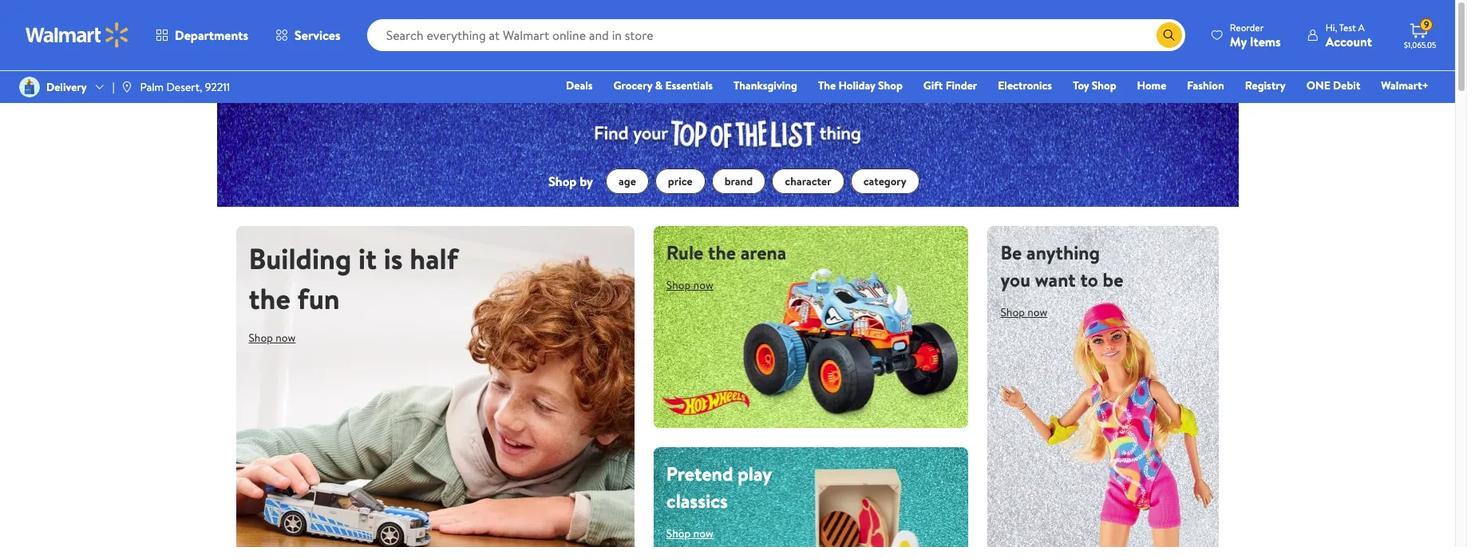 Task type: vqa. For each thing, say whether or not it's contained in the screenshot.
Shop now associated with Be anything you want to be
yes



Task type: describe. For each thing, give the bounding box(es) containing it.
9 $1,065.05
[[1405, 18, 1437, 50]]

the holiday shop
[[819, 77, 903, 93]]

departments
[[175, 26, 248, 44]]

find your top of the list thing image
[[575, 103, 881, 156]]

category button
[[851, 169, 920, 194]]

half
[[410, 239, 458, 279]]

services
[[295, 26, 341, 44]]

be anything you want to be
[[1001, 239, 1124, 293]]

one debit link
[[1300, 77, 1368, 94]]

essentials
[[666, 77, 713, 93]]

 image for delivery
[[19, 77, 40, 97]]

is
[[384, 239, 403, 279]]

desert,
[[167, 79, 202, 95]]

home link
[[1130, 77, 1174, 94]]

brand
[[725, 173, 753, 189]]

gift
[[924, 77, 943, 93]]

shop now for be anything you want to be
[[1001, 304, 1048, 320]]

electronics link
[[991, 77, 1060, 94]]

brand button
[[712, 169, 766, 194]]

92211
[[205, 79, 230, 95]]

departments button
[[142, 16, 262, 54]]

thanksgiving
[[734, 77, 798, 93]]

walmart+ link
[[1375, 77, 1437, 94]]

rule the arena
[[667, 239, 787, 266]]

hi, test a account
[[1326, 20, 1373, 50]]

age button
[[606, 169, 649, 194]]

now for building it is half the fun
[[276, 330, 296, 346]]

shop now link for building it is half the fun
[[249, 325, 309, 351]]

building it is half the fun
[[249, 239, 458, 319]]

shop melissa and doug image
[[654, 448, 969, 547]]

registry
[[1246, 77, 1286, 93]]

0 vertical spatial the
[[708, 239, 736, 266]]

shop now for pretend play classics
[[667, 526, 714, 542]]

my
[[1230, 32, 1247, 50]]

&
[[655, 77, 663, 93]]

anything
[[1027, 239, 1100, 266]]

gift finder link
[[917, 77, 985, 94]]

debit
[[1334, 77, 1361, 93]]

price button
[[655, 169, 706, 194]]

building
[[249, 239, 352, 279]]

category
[[864, 173, 907, 189]]

delivery
[[46, 79, 87, 95]]

to
[[1081, 266, 1099, 293]]

toy shop link
[[1066, 77, 1124, 94]]

now for be anything you want to be
[[1028, 304, 1048, 320]]

items
[[1250, 32, 1281, 50]]

 image for palm desert, 92211
[[121, 81, 134, 93]]

palm
[[140, 79, 164, 95]]

grocery & essentials
[[614, 77, 713, 93]]

arena
[[741, 239, 787, 266]]

shop now for building it is half the fun
[[249, 330, 296, 346]]

fashion
[[1188, 77, 1225, 93]]

grocery & essentials link
[[607, 77, 720, 94]]

a
[[1359, 20, 1365, 34]]

be
[[1001, 239, 1022, 266]]

the inside building it is half the fun
[[249, 279, 291, 319]]

the holiday shop link
[[811, 77, 910, 94]]



Task type: locate. For each thing, give the bounding box(es) containing it.
the left fun
[[249, 279, 291, 319]]

classics
[[667, 487, 728, 515]]

fashion link
[[1181, 77, 1232, 94]]

character button
[[772, 169, 845, 194]]

9
[[1425, 18, 1430, 31]]

walmart+
[[1382, 77, 1429, 93]]

one
[[1307, 77, 1331, 93]]

shop now link down classics
[[667, 521, 726, 547]]

1 vertical spatial the
[[249, 279, 291, 319]]

1 horizontal spatial  image
[[121, 81, 134, 93]]

rule
[[667, 239, 704, 266]]

|
[[112, 79, 115, 95]]

you
[[1001, 266, 1031, 293]]

walmart image
[[26, 22, 129, 48]]

shop now link down fun
[[249, 325, 309, 351]]

price
[[668, 173, 693, 189]]

$1,065.05
[[1405, 39, 1437, 50]]

shop barbie image
[[988, 226, 1220, 547]]

test
[[1340, 20, 1357, 34]]

want
[[1035, 266, 1076, 293]]

it
[[359, 239, 377, 279]]

the
[[819, 77, 836, 93]]

thanksgiving link
[[727, 77, 805, 94]]

be
[[1103, 266, 1124, 293]]

toy shop
[[1073, 77, 1117, 93]]

deals link
[[559, 77, 600, 94]]

0 horizontal spatial  image
[[19, 77, 40, 97]]

finder
[[946, 77, 978, 93]]

0 horizontal spatial the
[[249, 279, 291, 319]]

pretend play classics
[[667, 460, 772, 515]]

the
[[708, 239, 736, 266], [249, 279, 291, 319]]

by
[[580, 173, 593, 190]]

search icon image
[[1163, 29, 1176, 42]]

registry link
[[1238, 77, 1293, 94]]

shop now link for be anything you want to be
[[1001, 300, 1061, 325]]

account
[[1326, 32, 1373, 50]]

shop now link for rule the arena
[[667, 273, 726, 298]]

play
[[738, 460, 772, 487]]

home
[[1138, 77, 1167, 93]]

fun
[[297, 279, 340, 319]]

 image
[[19, 77, 40, 97], [121, 81, 134, 93]]

deals
[[566, 77, 593, 93]]

shop
[[878, 77, 903, 93], [1092, 77, 1117, 93], [549, 173, 577, 190], [667, 277, 691, 293], [1001, 304, 1025, 320], [249, 330, 273, 346], [667, 526, 691, 542]]

shop now link down rule on the left top of page
[[667, 273, 726, 298]]

now for pretend play classics
[[694, 526, 714, 542]]

reorder my items
[[1230, 20, 1281, 50]]

shop now for rule the arena
[[667, 277, 714, 293]]

shop now
[[667, 277, 714, 293], [1001, 304, 1048, 320], [249, 330, 296, 346], [667, 526, 714, 542]]

character
[[785, 173, 832, 189]]

holiday
[[839, 77, 876, 93]]

shop hot wheels image
[[654, 226, 969, 428]]

Search search field
[[367, 19, 1186, 51]]

now
[[694, 277, 714, 293], [1028, 304, 1048, 320], [276, 330, 296, 346], [694, 526, 714, 542]]

pretend
[[667, 460, 733, 487]]

palm desert, 92211
[[140, 79, 230, 95]]

one debit
[[1307, 77, 1361, 93]]

hi,
[[1326, 20, 1338, 34]]

gift finder
[[924, 77, 978, 93]]

shop now link down you
[[1001, 300, 1061, 325]]

the right rule on the left top of page
[[708, 239, 736, 266]]

1 horizontal spatial the
[[708, 239, 736, 266]]

 image right | on the left of the page
[[121, 81, 134, 93]]

shop by
[[549, 173, 593, 190]]

now for rule the arena
[[694, 277, 714, 293]]

shop now link for pretend play classics
[[667, 521, 726, 547]]

age
[[619, 173, 636, 189]]

reorder
[[1230, 20, 1264, 34]]

services button
[[262, 16, 354, 54]]

electronics
[[998, 77, 1053, 93]]

grocery
[[614, 77, 653, 93]]

 image left delivery
[[19, 77, 40, 97]]

shop lego image
[[236, 226, 634, 547]]

toy
[[1073, 77, 1090, 93]]

Walmart Site-Wide search field
[[367, 19, 1186, 51]]

shop now link
[[667, 273, 726, 298], [1001, 300, 1061, 325], [249, 325, 309, 351], [667, 521, 726, 547]]



